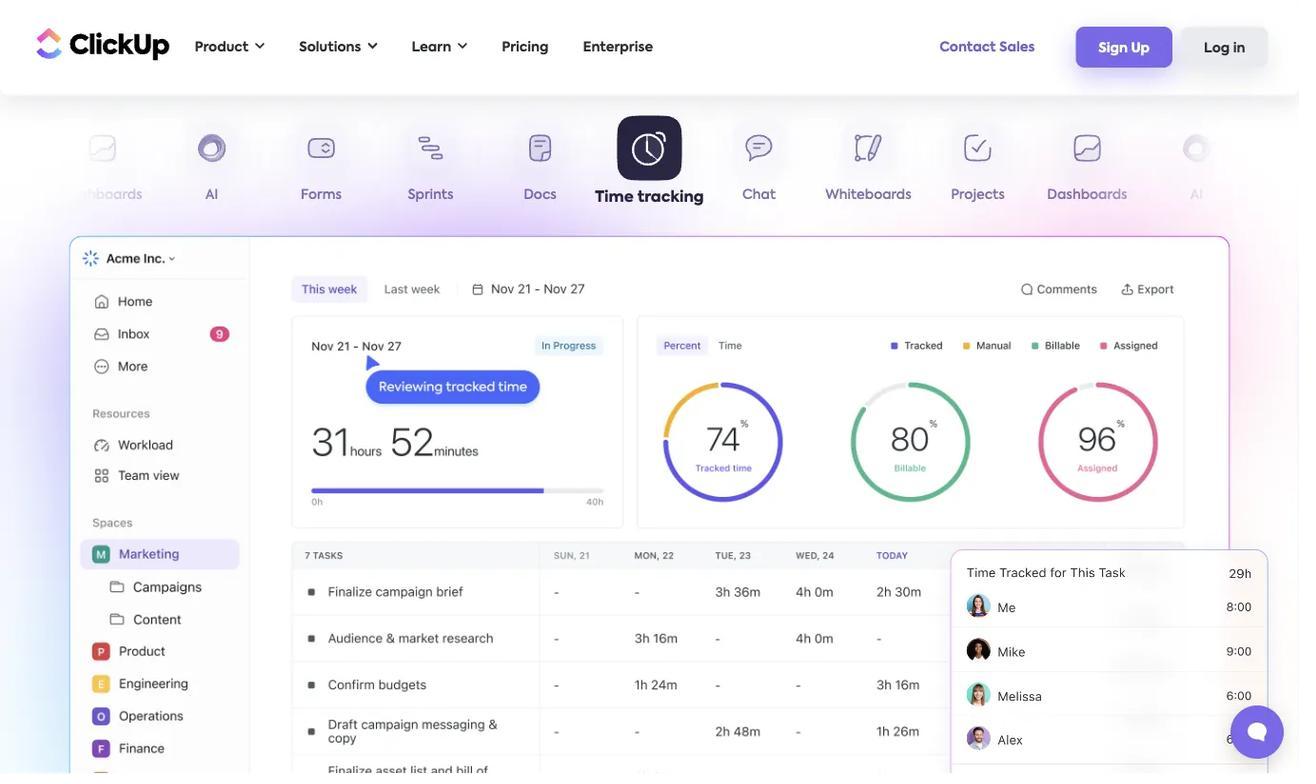 Task type: vqa. For each thing, say whether or not it's contained in the screenshot.
list
no



Task type: describe. For each thing, give the bounding box(es) containing it.
2 ai from the left
[[1191, 189, 1204, 202]]

contact sales
[[940, 40, 1035, 54]]

2 dashboards button from the left
[[1033, 122, 1143, 210]]

1 dashboards from the left
[[62, 189, 143, 202]]

solutions button
[[290, 28, 387, 67]]

fo
[[1287, 189, 1300, 202]]

1 dashboards button from the left
[[48, 122, 157, 210]]

product button
[[185, 28, 274, 67]]

learn
[[412, 40, 452, 54]]

in
[[1234, 42, 1246, 55]]

chat button
[[705, 122, 814, 210]]

sign up button
[[1076, 27, 1173, 67]]

docs button
[[486, 122, 595, 210]]

solutions
[[299, 40, 361, 54]]

up
[[1132, 42, 1150, 55]]

log
[[1205, 42, 1231, 55]]

2 ai button from the left
[[1143, 122, 1252, 210]]

fo button
[[1252, 122, 1300, 210]]

forms button
[[267, 122, 376, 210]]

sprints
[[408, 189, 454, 202]]

enterprise
[[583, 40, 653, 54]]

contact sales link
[[931, 28, 1045, 67]]

learn button
[[402, 28, 477, 67]]

clickup image
[[31, 25, 170, 62]]



Task type: locate. For each thing, give the bounding box(es) containing it.
pricing link
[[493, 28, 559, 67]]

projects
[[952, 189, 1005, 202]]

1 horizontal spatial dashboards button
[[1033, 122, 1143, 210]]

whiteboards
[[826, 189, 912, 202]]

1 horizontal spatial ai button
[[1143, 122, 1252, 210]]

time tracking image
[[69, 236, 1231, 774], [888, 528, 1293, 774]]

sign
[[1099, 42, 1128, 55]]

0 horizontal spatial ai
[[205, 189, 218, 202]]

dashboards
[[62, 189, 143, 202], [1048, 189, 1128, 202]]

log in
[[1205, 42, 1246, 55]]

tracking
[[638, 190, 704, 205]]

0 horizontal spatial dashboards
[[62, 189, 143, 202]]

ai
[[205, 189, 218, 202], [1191, 189, 1204, 202]]

0 horizontal spatial dashboards button
[[48, 122, 157, 210]]

time
[[595, 190, 634, 205]]

pricing
[[502, 40, 549, 54]]

time tracking button
[[595, 115, 705, 210]]

whiteboards button
[[814, 122, 924, 210]]

0 horizontal spatial ai button
[[157, 122, 267, 210]]

1 horizontal spatial dashboards
[[1048, 189, 1128, 202]]

product
[[195, 40, 249, 54]]

2 dashboards from the left
[[1048, 189, 1128, 202]]

sprints button
[[376, 122, 486, 210]]

log in link
[[1182, 27, 1269, 67]]

projects button
[[924, 122, 1033, 210]]

contact
[[940, 40, 997, 54]]

enterprise link
[[574, 28, 663, 67]]

docs
[[524, 189, 557, 202]]

time tracking
[[595, 190, 704, 205]]

dashboards button
[[48, 122, 157, 210], [1033, 122, 1143, 210]]

1 horizontal spatial ai
[[1191, 189, 1204, 202]]

sign up
[[1099, 42, 1150, 55]]

ai button
[[157, 122, 267, 210], [1143, 122, 1252, 210]]

1 ai from the left
[[205, 189, 218, 202]]

1 ai button from the left
[[157, 122, 267, 210]]

chat
[[743, 189, 776, 202]]

sales
[[1000, 40, 1035, 54]]

forms
[[301, 189, 342, 202]]



